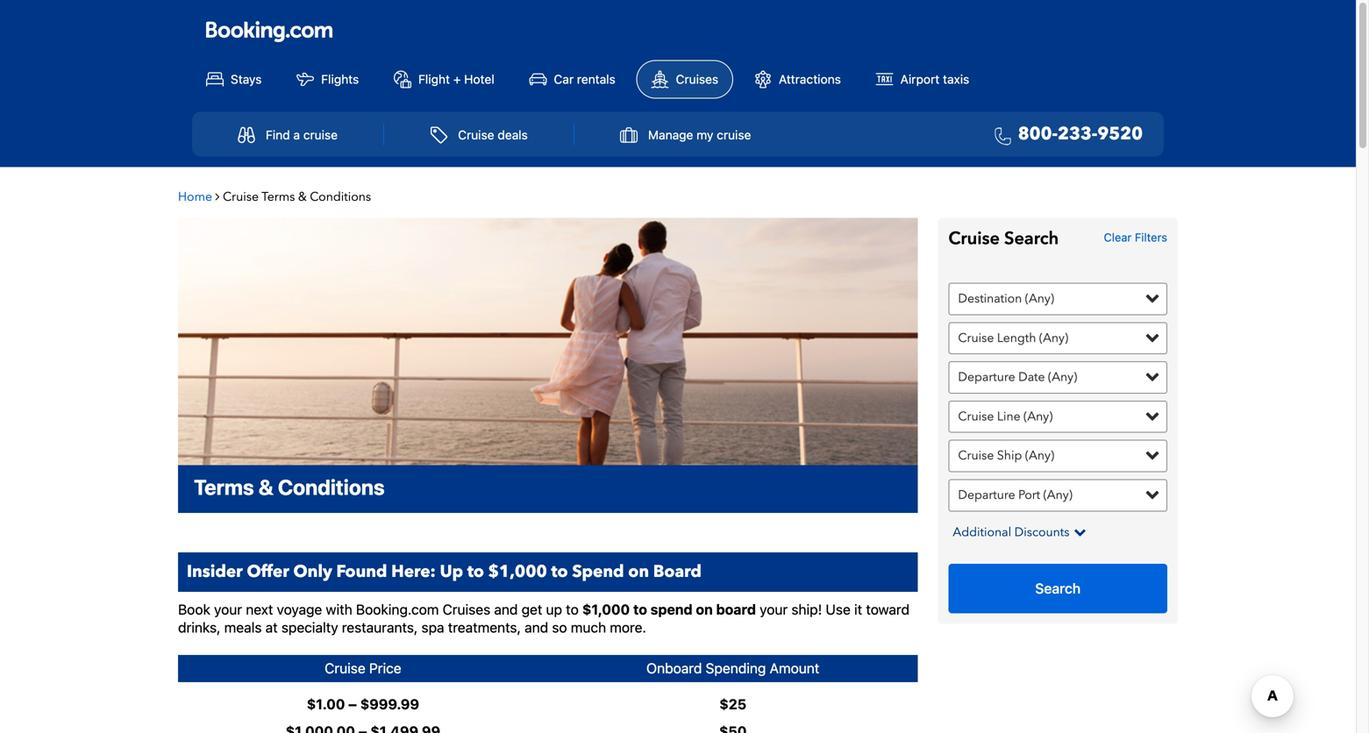 Task type: vqa. For each thing, say whether or not it's contained in the screenshot.
right cruises
yes



Task type: describe. For each thing, give the bounding box(es) containing it.
any for cruise length
[[1043, 330, 1065, 346]]

0 horizontal spatial cruises
[[443, 601, 491, 618]]

clear
[[1104, 231, 1132, 244]]

ship
[[997, 448, 1022, 464]]

airport taxis
[[901, 72, 970, 87]]

1 vertical spatial search
[[1035, 580, 1081, 597]]

cruise for manage my cruise
[[717, 128, 751, 142]]

board
[[716, 601, 756, 618]]

offer
[[247, 561, 289, 583]]

attractions link
[[740, 61, 855, 98]]

cruises inside cruises link
[[676, 72, 719, 87]]

clear filters link
[[1104, 229, 1168, 247]]

( right destination
[[1025, 290, 1029, 307]]

spend
[[572, 561, 624, 583]]

233-
[[1058, 122, 1098, 146]]

$1.00 – $999.99
[[307, 696, 419, 713]]

cruise for cruise length ( any )
[[958, 330, 994, 346]]

amount
[[770, 660, 820, 677]]

manage
[[648, 128, 693, 142]]

price
[[369, 660, 401, 677]]

board
[[653, 561, 702, 583]]

cruise for find a cruise
[[303, 128, 338, 142]]

cruise price
[[325, 660, 401, 677]]

1 your from the left
[[214, 601, 242, 618]]

filters
[[1135, 231, 1168, 244]]

$999.99
[[360, 696, 419, 713]]

destination ( any )
[[958, 290, 1054, 307]]

) for departure date ( any )
[[1074, 369, 1077, 386]]

with
[[326, 601, 352, 618]]

onboard spending amount
[[647, 660, 820, 677]]

car rentals
[[554, 72, 616, 87]]

additional discounts
[[953, 524, 1070, 541]]

find
[[266, 128, 290, 142]]

manage my cruise button
[[601, 118, 770, 152]]

1 horizontal spatial &
[[298, 189, 307, 205]]

date
[[1019, 369, 1045, 386]]

cruise length ( any )
[[958, 330, 1069, 346]]

800-
[[1018, 122, 1058, 146]]

spend
[[651, 601, 693, 618]]

book
[[178, 601, 210, 618]]

) for cruise length ( any )
[[1065, 330, 1069, 346]]

departure for departure date
[[958, 369, 1016, 386]]

spa
[[422, 619, 444, 636]]

1 horizontal spatial on
[[696, 601, 713, 618]]

) up cruise length ( any )
[[1051, 290, 1054, 307]]

my
[[697, 128, 714, 142]]

0 vertical spatial and
[[494, 601, 518, 618]]

) for departure port ( any )
[[1069, 487, 1073, 504]]

cruise for cruise price
[[325, 660, 366, 677]]

destination
[[958, 290, 1022, 307]]

to up 'more.'
[[633, 601, 647, 618]]

car
[[554, 72, 574, 87]]

meals
[[224, 619, 262, 636]]

next
[[246, 601, 273, 618]]

chevron down image
[[1070, 526, 1086, 538]]

booking.com
[[356, 601, 439, 618]]

9520
[[1098, 122, 1143, 146]]

attractions
[[779, 72, 841, 87]]

voyage
[[277, 601, 322, 618]]

800-233-9520
[[1018, 122, 1143, 146]]

$1.00
[[307, 696, 345, 713]]

stays
[[231, 72, 262, 87]]

–
[[348, 696, 357, 713]]

$25
[[720, 696, 747, 713]]

( for port
[[1044, 487, 1047, 504]]

line
[[997, 408, 1021, 425]]

+
[[453, 72, 461, 87]]

) for cruise line ( any )
[[1049, 408, 1053, 425]]

airport
[[901, 72, 940, 87]]

any for cruise ship
[[1029, 448, 1051, 464]]

toward
[[866, 601, 910, 618]]

hotel
[[464, 72, 494, 87]]

0 vertical spatial conditions
[[310, 189, 371, 205]]

cruise terms & conditions
[[223, 189, 371, 205]]

additional discounts button
[[953, 524, 1172, 541]]

found
[[336, 561, 387, 583]]

flights
[[321, 72, 359, 87]]

specialty
[[281, 619, 338, 636]]

insider offer only found here: up to $1,000 to spend on board
[[187, 561, 702, 583]]

and inside your ship! use it toward drinks, meals at specialty restaurants, spa treatments, and so much more.
[[525, 619, 548, 636]]

insider
[[187, 561, 243, 583]]

here:
[[391, 561, 436, 583]]

drinks,
[[178, 619, 221, 636]]

restaurants,
[[342, 619, 418, 636]]



Task type: locate. For each thing, give the bounding box(es) containing it.
terms right angle right image
[[262, 189, 295, 205]]

conditions up only
[[278, 475, 385, 500]]

cruise right my
[[717, 128, 751, 142]]

cruise up –
[[325, 660, 366, 677]]

0 vertical spatial cruises
[[676, 72, 719, 87]]

0 vertical spatial $1,000
[[488, 561, 547, 583]]

0 horizontal spatial &
[[258, 475, 273, 500]]

1 cruise from the left
[[303, 128, 338, 142]]

( right 'port'
[[1044, 487, 1047, 504]]

cruises up treatments,
[[443, 601, 491, 618]]

$1,000 up much
[[582, 601, 630, 618]]

1 horizontal spatial terms
[[262, 189, 295, 205]]

1 departure from the top
[[958, 369, 1016, 386]]

2 cruise from the left
[[717, 128, 751, 142]]

your left ship!
[[760, 601, 788, 618]]

( for date
[[1048, 369, 1052, 386]]

any for departure date
[[1052, 369, 1074, 386]]

up
[[440, 561, 463, 583]]

departure port ( any )
[[958, 487, 1073, 504]]

0 horizontal spatial cruise
[[303, 128, 338, 142]]

cruises
[[676, 72, 719, 87], [443, 601, 491, 618]]

cruise deals link
[[411, 118, 547, 152]]

departure
[[958, 369, 1016, 386], [958, 487, 1016, 504]]

&
[[298, 189, 307, 205], [258, 475, 273, 500]]

cruise ship ( any )
[[958, 448, 1054, 464]]

cruise left the deals
[[458, 128, 494, 142]]

2 departure from the top
[[958, 487, 1016, 504]]

1 horizontal spatial cruise
[[717, 128, 751, 142]]

( for line
[[1024, 408, 1028, 425]]

0 horizontal spatial on
[[628, 561, 649, 583]]

your inside your ship! use it toward drinks, meals at specialty restaurants, spa treatments, and so much more.
[[760, 601, 788, 618]]

much
[[571, 619, 606, 636]]

search up the destination ( any )
[[1004, 227, 1059, 251]]

) right ship
[[1051, 448, 1054, 464]]

terms & conditions image
[[178, 218, 918, 466]]

( right ship
[[1025, 448, 1029, 464]]

( for length
[[1039, 330, 1043, 346]]

800-233-9520 link
[[988, 122, 1143, 147]]

any right date
[[1052, 369, 1074, 386]]

spending
[[706, 660, 766, 677]]

departure date ( any )
[[958, 369, 1077, 386]]

( for ship
[[1025, 448, 1029, 464]]

& up offer
[[258, 475, 273, 500]]

to
[[467, 561, 484, 583], [551, 561, 568, 583], [566, 601, 579, 618], [633, 601, 647, 618]]

0 vertical spatial departure
[[958, 369, 1016, 386]]

1 horizontal spatial your
[[760, 601, 788, 618]]

(
[[1025, 290, 1029, 307], [1039, 330, 1043, 346], [1048, 369, 1052, 386], [1024, 408, 1028, 425], [1025, 448, 1029, 464], [1044, 487, 1047, 504]]

1 vertical spatial terms
[[194, 475, 254, 500]]

cruise right a
[[303, 128, 338, 142]]

more.
[[610, 619, 646, 636]]

0 horizontal spatial $1,000
[[488, 561, 547, 583]]

any up length on the right top of the page
[[1029, 290, 1051, 307]]

$1,000 up get
[[488, 561, 547, 583]]

departure up additional on the bottom right
[[958, 487, 1016, 504]]

search down additional discounts dropdown button
[[1035, 580, 1081, 597]]

None search field
[[938, 218, 1178, 624]]

use
[[826, 601, 851, 618]]

1 horizontal spatial and
[[525, 619, 548, 636]]

and down get
[[525, 619, 548, 636]]

clear filters
[[1104, 231, 1168, 244]]

treatments,
[[448, 619, 521, 636]]

cruise for cruise deals
[[458, 128, 494, 142]]

a
[[293, 128, 300, 142]]

) right line
[[1049, 408, 1053, 425]]

cruise left length on the right top of the page
[[958, 330, 994, 346]]

1 vertical spatial cruises
[[443, 601, 491, 618]]

home
[[178, 189, 212, 205]]

conditions
[[310, 189, 371, 205], [278, 475, 385, 500]]

any
[[1029, 290, 1051, 307], [1043, 330, 1065, 346], [1052, 369, 1074, 386], [1028, 408, 1049, 425], [1029, 448, 1051, 464], [1047, 487, 1069, 504]]

1 horizontal spatial cruises
[[676, 72, 719, 87]]

cruise inside travel menu navigation
[[458, 128, 494, 142]]

1 vertical spatial conditions
[[278, 475, 385, 500]]

search
[[1004, 227, 1059, 251], [1035, 580, 1081, 597]]

$1,000
[[488, 561, 547, 583], [582, 601, 630, 618]]

2 your from the left
[[760, 601, 788, 618]]

any right line
[[1028, 408, 1049, 425]]

it
[[854, 601, 862, 618]]

flights link
[[283, 61, 373, 98]]

additional
[[953, 524, 1012, 541]]

0 vertical spatial search
[[1004, 227, 1059, 251]]

onboard
[[647, 660, 702, 677]]

0 vertical spatial terms
[[262, 189, 295, 205]]

ship!
[[792, 601, 822, 618]]

cruise deals
[[458, 128, 528, 142]]

cruise
[[458, 128, 494, 142], [223, 189, 259, 205], [949, 227, 1000, 251], [958, 330, 994, 346], [958, 408, 994, 425], [958, 448, 994, 464], [325, 660, 366, 677]]

terms up insider
[[194, 475, 254, 500]]

deals
[[498, 128, 528, 142]]

1 vertical spatial $1,000
[[582, 601, 630, 618]]

1 horizontal spatial $1,000
[[582, 601, 630, 618]]

at
[[266, 619, 278, 636]]

any right 'port'
[[1047, 487, 1069, 504]]

book your next voyage with booking.com cruises and get up to $1,000 to spend on board
[[178, 601, 756, 618]]

terms & conditions
[[194, 475, 385, 500]]

flight + hotel
[[418, 72, 494, 87]]

) for cruise ship ( any )
[[1051, 448, 1054, 464]]

cruise line ( any )
[[958, 408, 1053, 425]]

)
[[1051, 290, 1054, 307], [1065, 330, 1069, 346], [1074, 369, 1077, 386], [1049, 408, 1053, 425], [1051, 448, 1054, 464], [1069, 487, 1073, 504]]

your up meals
[[214, 601, 242, 618]]

cruise for cruise line ( any )
[[958, 408, 994, 425]]

cruise inside manage my cruise dropdown button
[[717, 128, 751, 142]]

length
[[997, 330, 1036, 346]]

booking.com home image
[[206, 20, 332, 44]]

rentals
[[577, 72, 616, 87]]

flight + hotel link
[[380, 61, 509, 98]]

to right up
[[467, 561, 484, 583]]

find a cruise
[[266, 128, 338, 142]]

terms
[[262, 189, 295, 205], [194, 475, 254, 500]]

cruise for cruise terms & conditions
[[223, 189, 259, 205]]

) right date
[[1074, 369, 1077, 386]]

get
[[522, 601, 542, 618]]

( right length on the right top of the page
[[1039, 330, 1043, 346]]

stays link
[[192, 61, 276, 98]]

0 vertical spatial on
[[628, 561, 649, 583]]

cruise inside "find a cruise" link
[[303, 128, 338, 142]]

1 vertical spatial &
[[258, 475, 273, 500]]

any for departure port
[[1047, 487, 1069, 504]]

to up the up
[[551, 561, 568, 583]]

flight
[[418, 72, 450, 87]]

airport taxis link
[[862, 61, 984, 98]]

conditions down find a cruise on the left of page
[[310, 189, 371, 205]]

& down find a cruise on the left of page
[[298, 189, 307, 205]]

manage my cruise
[[648, 128, 751, 142]]

1 vertical spatial on
[[696, 601, 713, 618]]

so
[[552, 619, 567, 636]]

cruise search
[[949, 227, 1059, 251]]

cruises link
[[637, 60, 734, 99]]

taxis
[[943, 72, 970, 87]]

cruise right angle right image
[[223, 189, 259, 205]]

0 horizontal spatial your
[[214, 601, 242, 618]]

your ship! use it toward drinks, meals at specialty restaurants, spa treatments, and so much more.
[[178, 601, 910, 636]]

) right length on the right top of the page
[[1065, 330, 1069, 346]]

car rentals link
[[515, 61, 630, 98]]

cruises up manage my cruise on the top of page
[[676, 72, 719, 87]]

to right the up
[[566, 601, 579, 618]]

1 vertical spatial departure
[[958, 487, 1016, 504]]

cruise left line
[[958, 408, 994, 425]]

home link
[[178, 189, 215, 205]]

0 horizontal spatial terms
[[194, 475, 254, 500]]

any for cruise line
[[1028, 408, 1049, 425]]

departure for departure port
[[958, 487, 1016, 504]]

1 vertical spatial and
[[525, 619, 548, 636]]

cruise for cruise ship ( any )
[[958, 448, 994, 464]]

cruise for cruise search
[[949, 227, 1000, 251]]

( right date
[[1048, 369, 1052, 386]]

none search field containing cruise search
[[938, 218, 1178, 624]]

0 horizontal spatial and
[[494, 601, 518, 618]]

up
[[546, 601, 562, 618]]

and left get
[[494, 601, 518, 618]]

port
[[1019, 487, 1041, 504]]

any right ship
[[1029, 448, 1051, 464]]

only
[[293, 561, 332, 583]]

0 vertical spatial &
[[298, 189, 307, 205]]

your
[[214, 601, 242, 618], [760, 601, 788, 618]]

search link
[[949, 564, 1168, 614]]

) up chevron down image
[[1069, 487, 1073, 504]]

cruise left ship
[[958, 448, 994, 464]]

find a cruise link
[[219, 118, 357, 152]]

travel menu navigation
[[192, 112, 1164, 157]]

cruise up destination
[[949, 227, 1000, 251]]

( right line
[[1024, 408, 1028, 425]]

departure up cruise line ( any )
[[958, 369, 1016, 386]]

any right length on the right top of the page
[[1043, 330, 1065, 346]]

angle right image
[[215, 190, 220, 203]]



